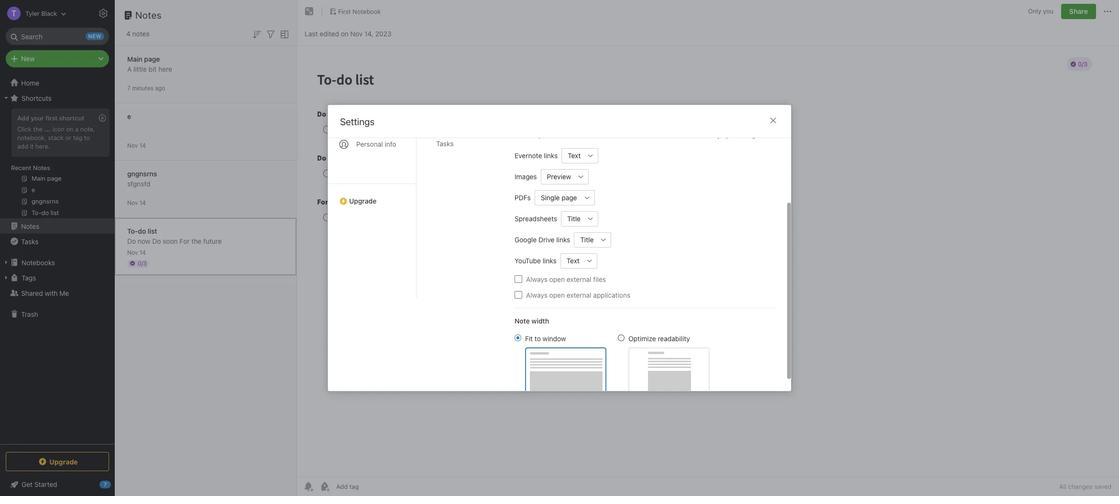 Task type: describe. For each thing, give the bounding box(es) containing it.
note
[[515, 317, 530, 325]]

click the ...
[[17, 125, 51, 133]]

all changes saved
[[1060, 483, 1112, 491]]

what are my options?
[[683, 132, 749, 139]]

Fit to window radio
[[515, 335, 522, 341]]

optimize
[[629, 335, 656, 343]]

group inside tree
[[0, 106, 114, 223]]

changes
[[1069, 483, 1093, 491]]

main page a little bit here
[[127, 55, 172, 73]]

shared with me
[[21, 289, 69, 297]]

for
[[593, 132, 601, 139]]

add
[[17, 143, 28, 150]]

views
[[575, 132, 591, 139]]

title for spreadsheets
[[568, 215, 581, 223]]

external for files
[[567, 275, 592, 284]]

open for always open external applications
[[550, 291, 565, 299]]

optimize readability
[[629, 335, 690, 343]]

only you
[[1029, 7, 1054, 15]]

share button
[[1062, 4, 1097, 19]]

soon
[[163, 237, 178, 245]]

always open external applications
[[526, 291, 631, 299]]

expand notebooks image
[[2, 259, 10, 267]]

the inside note list element
[[192, 237, 202, 245]]

links right drive
[[557, 236, 571, 244]]

readability
[[658, 335, 690, 343]]

new
[[21, 55, 35, 63]]

future
[[203, 237, 222, 245]]

page for main
[[144, 55, 160, 63]]

window
[[543, 335, 566, 343]]

always for always open external applications
[[526, 291, 548, 299]]

here.
[[35, 143, 50, 150]]

attachments.
[[644, 132, 682, 139]]

icon on a note, notebook, stack or tag to add it here.
[[17, 125, 95, 150]]

me
[[59, 289, 69, 297]]

default
[[553, 132, 573, 139]]

4 notes
[[126, 30, 150, 38]]

trash link
[[0, 307, 114, 322]]

title button for google drive links
[[574, 232, 596, 248]]

notes inside note list element
[[135, 10, 162, 21]]

youtube
[[515, 257, 541, 265]]

nov 14 for e
[[127, 142, 146, 149]]

add tag image
[[319, 481, 331, 493]]

drive
[[539, 236, 555, 244]]

choose your default views for new links and attachments.
[[515, 132, 682, 139]]

sfgnsfd
[[127, 180, 150, 188]]

new
[[603, 132, 615, 139]]

new button
[[6, 50, 109, 67]]

little
[[134, 65, 147, 73]]

personal
[[357, 140, 383, 148]]

add a reminder image
[[303, 481, 314, 493]]

2 do from the left
[[152, 237, 161, 245]]

only
[[1029, 7, 1042, 15]]

14,
[[365, 29, 374, 38]]

Always open external files checkbox
[[515, 276, 523, 283]]

google drive links
[[515, 236, 571, 244]]

on inside the icon on a note, notebook, stack or tag to add it here.
[[66, 125, 73, 133]]

images
[[515, 173, 537, 181]]

close image
[[768, 115, 780, 126]]

0 horizontal spatial upgrade button
[[6, 453, 109, 472]]

to-do list
[[127, 227, 157, 235]]

shortcut
[[59, 114, 84, 122]]

evernote
[[515, 152, 542, 160]]

what
[[683, 132, 699, 139]]

for
[[180, 237, 190, 245]]

note width
[[515, 317, 549, 325]]

1 vertical spatial to
[[535, 335, 541, 343]]

1 do from the left
[[127, 237, 136, 245]]

choose
[[515, 132, 537, 139]]

width
[[532, 317, 549, 325]]

open for always open external files
[[550, 275, 565, 284]]

single page button
[[535, 190, 580, 206]]

list
[[148, 227, 157, 235]]

it
[[30, 143, 34, 150]]

notebook
[[353, 7, 381, 15]]

tree containing home
[[0, 75, 115, 444]]

tag
[[73, 134, 82, 142]]

youtube links
[[515, 257, 557, 265]]

tab list containing personal info
[[328, 45, 417, 298]]

or
[[65, 134, 71, 142]]

note list element
[[115, 0, 297, 497]]

main
[[127, 55, 142, 63]]

saved
[[1095, 483, 1112, 491]]

options?
[[723, 132, 749, 139]]

nov down e
[[127, 142, 138, 149]]

gngnsrns sfgnsfd
[[127, 170, 157, 188]]

links up preview button at the top of the page
[[544, 152, 558, 160]]

2 vertical spatial notes
[[21, 222, 39, 230]]

first notebook button
[[326, 5, 384, 18]]

external for applications
[[567, 291, 592, 299]]

notebooks
[[22, 259, 55, 267]]

are
[[701, 132, 711, 139]]

7 minutes ago
[[127, 84, 165, 92]]

do
[[138, 227, 146, 235]]

click
[[17, 125, 31, 133]]

stack
[[48, 134, 64, 142]]

Choose default view option for YouTube links field
[[561, 253, 598, 269]]

Choose default view option for PDFs field
[[535, 190, 595, 206]]

do now do soon for the future
[[127, 237, 222, 245]]

note window element
[[297, 0, 1120, 497]]

expand tags image
[[2, 274, 10, 282]]

settings
[[340, 116, 375, 127]]

spreadsheets
[[515, 215, 557, 223]]

info
[[385, 140, 396, 148]]

a
[[75, 125, 79, 133]]

upgrade for leftmost "upgrade" popup button
[[49, 458, 78, 466]]

nov inside "note window" element
[[351, 29, 363, 38]]



Task type: vqa. For each thing, say whether or not it's contained in the screenshot.
THE YOUTUBE
yes



Task type: locate. For each thing, give the bounding box(es) containing it.
page for single
[[562, 194, 577, 202]]

1 horizontal spatial the
[[192, 237, 202, 245]]

1 vertical spatial text button
[[561, 253, 582, 269]]

on right the edited
[[341, 29, 349, 38]]

ago
[[155, 84, 165, 92]]

0/3
[[138, 260, 147, 267]]

nov 14 for gngnsrns
[[127, 199, 146, 206]]

tasks inside tasks 'tab'
[[436, 140, 454, 148]]

group
[[0, 106, 114, 223]]

with
[[45, 289, 58, 297]]

Choose default view option for Google Drive links field
[[574, 232, 612, 248]]

1 open from the top
[[550, 275, 565, 284]]

single
[[541, 194, 560, 202]]

0 vertical spatial to
[[84, 134, 90, 142]]

tasks inside tasks button
[[21, 238, 38, 246]]

external
[[567, 275, 592, 284], [567, 291, 592, 299]]

to inside the icon on a note, notebook, stack or tag to add it here.
[[84, 134, 90, 142]]

0 horizontal spatial page
[[144, 55, 160, 63]]

on
[[341, 29, 349, 38], [66, 125, 73, 133]]

your left default at the top of page
[[539, 132, 551, 139]]

Choose default view option for Spreadsheets field
[[561, 211, 599, 227]]

0 vertical spatial nov 14
[[127, 142, 146, 149]]

2 vertical spatial 14
[[140, 249, 146, 256]]

1 horizontal spatial on
[[341, 29, 349, 38]]

1 horizontal spatial do
[[152, 237, 161, 245]]

always for always open external files
[[526, 275, 548, 284]]

1 vertical spatial 14
[[140, 199, 146, 206]]

nov 14 up the gngnsrns
[[127, 142, 146, 149]]

2 nov 14 from the top
[[127, 199, 146, 206]]

0 vertical spatial 14
[[140, 142, 146, 149]]

page inside main page a little bit here
[[144, 55, 160, 63]]

the left the ...
[[33, 125, 43, 133]]

bit
[[149, 65, 157, 73]]

1 vertical spatial the
[[192, 237, 202, 245]]

text
[[568, 152, 581, 160], [567, 257, 580, 265]]

text button up choose default view option for images field
[[562, 148, 583, 163]]

Search text field
[[12, 28, 102, 45]]

title inside the choose default view option for spreadsheets field
[[568, 215, 581, 223]]

1 horizontal spatial upgrade
[[349, 197, 377, 205]]

links
[[616, 132, 629, 139], [544, 152, 558, 160], [557, 236, 571, 244], [543, 257, 557, 265]]

None search field
[[12, 28, 102, 45]]

1 horizontal spatial your
[[539, 132, 551, 139]]

text button for evernote links
[[562, 148, 583, 163]]

recent notes
[[11, 164, 50, 172]]

upgrade
[[349, 197, 377, 205], [49, 458, 78, 466]]

option group
[[515, 334, 710, 395]]

1 14 from the top
[[140, 142, 146, 149]]

nov 14 up 0/3
[[127, 249, 146, 256]]

your
[[31, 114, 44, 122], [539, 132, 551, 139]]

page right single
[[562, 194, 577, 202]]

notes right recent
[[33, 164, 50, 172]]

home link
[[0, 75, 115, 90]]

1 horizontal spatial page
[[562, 194, 577, 202]]

0 horizontal spatial to
[[84, 134, 90, 142]]

2023
[[375, 29, 392, 38]]

open
[[550, 275, 565, 284], [550, 291, 565, 299]]

and
[[631, 132, 642, 139]]

0 horizontal spatial on
[[66, 125, 73, 133]]

0 vertical spatial your
[[31, 114, 44, 122]]

14 down sfgnsfd
[[140, 199, 146, 206]]

your inside tree
[[31, 114, 44, 122]]

1 vertical spatial upgrade button
[[6, 453, 109, 472]]

0 vertical spatial on
[[341, 29, 349, 38]]

2 always from the top
[[526, 291, 548, 299]]

all
[[1060, 483, 1067, 491]]

0 horizontal spatial your
[[31, 114, 44, 122]]

notes up notes
[[135, 10, 162, 21]]

3 nov 14 from the top
[[127, 249, 146, 256]]

evernote links
[[515, 152, 558, 160]]

last edited on nov 14, 2023
[[305, 29, 392, 38]]

links down drive
[[543, 257, 557, 265]]

shared
[[21, 289, 43, 297]]

tree
[[0, 75, 115, 444]]

add
[[17, 114, 29, 122]]

first notebook
[[338, 7, 381, 15]]

title button for spreadsheets
[[561, 211, 583, 227]]

nov left 14,
[[351, 29, 363, 38]]

nov 14
[[127, 142, 146, 149], [127, 199, 146, 206], [127, 249, 146, 256]]

external down always open external files
[[567, 291, 592, 299]]

2 vertical spatial nov 14
[[127, 249, 146, 256]]

preview
[[547, 173, 572, 181]]

0 vertical spatial notes
[[135, 10, 162, 21]]

a
[[127, 65, 132, 73]]

your for first
[[31, 114, 44, 122]]

open up 'always open external applications'
[[550, 275, 565, 284]]

4
[[126, 30, 131, 38]]

tasks button
[[0, 234, 114, 249]]

14 up the gngnsrns
[[140, 142, 146, 149]]

14
[[140, 142, 146, 149], [140, 199, 146, 206], [140, 249, 146, 256]]

1 vertical spatial your
[[539, 132, 551, 139]]

option group containing fit to window
[[515, 334, 710, 395]]

trash
[[21, 310, 38, 318]]

your for default
[[539, 132, 551, 139]]

0 vertical spatial text
[[568, 152, 581, 160]]

title down the choose default view option for spreadsheets field
[[581, 236, 594, 244]]

fit
[[525, 335, 533, 343]]

recent
[[11, 164, 31, 172]]

0 vertical spatial page
[[144, 55, 160, 63]]

do down list in the top left of the page
[[152, 237, 161, 245]]

0 vertical spatial tasks
[[436, 140, 454, 148]]

0 vertical spatial title button
[[561, 211, 583, 227]]

Choose default view option for Images field
[[541, 169, 589, 184]]

first
[[46, 114, 58, 122]]

notes up tasks button
[[21, 222, 39, 230]]

0 vertical spatial the
[[33, 125, 43, 133]]

the inside tree
[[33, 125, 43, 133]]

1 vertical spatial always
[[526, 291, 548, 299]]

title inside choose default view option for google drive links field
[[581, 236, 594, 244]]

1 always from the top
[[526, 275, 548, 284]]

links left and
[[616, 132, 629, 139]]

upgrade button
[[328, 184, 416, 209], [6, 453, 109, 472]]

title down the choose default view option for pdfs field
[[568, 215, 581, 223]]

your up click the ...
[[31, 114, 44, 122]]

0 vertical spatial upgrade
[[349, 197, 377, 205]]

1 vertical spatial notes
[[33, 164, 50, 172]]

notebook,
[[17, 134, 46, 142]]

1 nov 14 from the top
[[127, 142, 146, 149]]

tab list
[[328, 45, 417, 298]]

text up always open external files
[[567, 257, 580, 265]]

always open external files
[[526, 275, 606, 284]]

tags button
[[0, 270, 114, 286]]

2 14 from the top
[[140, 199, 146, 206]]

to-
[[127, 227, 138, 235]]

0 vertical spatial open
[[550, 275, 565, 284]]

0 vertical spatial external
[[567, 275, 592, 284]]

shared with me link
[[0, 286, 114, 301]]

add your first shortcut
[[17, 114, 84, 122]]

0 vertical spatial text button
[[562, 148, 583, 163]]

text for evernote links
[[568, 152, 581, 160]]

last
[[305, 29, 318, 38]]

0 vertical spatial title
[[568, 215, 581, 223]]

0 horizontal spatial do
[[127, 237, 136, 245]]

Optimize readability radio
[[618, 335, 625, 341]]

0 horizontal spatial upgrade
[[49, 458, 78, 466]]

personal info
[[357, 140, 396, 148]]

nov down sfgnsfd
[[127, 199, 138, 206]]

notes link
[[0, 219, 114, 234]]

shortcuts
[[22, 94, 52, 102]]

the
[[33, 125, 43, 133], [192, 237, 202, 245]]

1 vertical spatial tasks
[[21, 238, 38, 246]]

to down note, on the top left of the page
[[84, 134, 90, 142]]

1 horizontal spatial upgrade button
[[328, 184, 416, 209]]

pdfs
[[515, 194, 531, 202]]

Always open external applications checkbox
[[515, 291, 523, 299]]

tags
[[22, 274, 36, 282]]

2 open from the top
[[550, 291, 565, 299]]

applications
[[594, 291, 631, 299]]

text inside choose default view option for evernote links field
[[568, 152, 581, 160]]

14 up 0/3
[[140, 249, 146, 256]]

fit to window
[[525, 335, 566, 343]]

settings image
[[98, 8, 109, 19]]

3 14 from the top
[[140, 249, 146, 256]]

notebooks link
[[0, 255, 114, 270]]

to right the fit in the left of the page
[[535, 335, 541, 343]]

1 external from the top
[[567, 275, 592, 284]]

1 horizontal spatial tasks
[[436, 140, 454, 148]]

you
[[1044, 7, 1054, 15]]

1 vertical spatial nov 14
[[127, 199, 146, 206]]

2 external from the top
[[567, 291, 592, 299]]

14 for gngnsrns
[[140, 199, 146, 206]]

Note Editor text field
[[297, 46, 1120, 477]]

group containing add your first shortcut
[[0, 106, 114, 223]]

expand note image
[[304, 6, 315, 17]]

0 horizontal spatial tasks
[[21, 238, 38, 246]]

text down views
[[568, 152, 581, 160]]

share
[[1070, 7, 1089, 15]]

gngnsrns
[[127, 170, 157, 178]]

do down to- at left top
[[127, 237, 136, 245]]

page up bit
[[144, 55, 160, 63]]

1 vertical spatial page
[[562, 194, 577, 202]]

1 vertical spatial open
[[550, 291, 565, 299]]

1 vertical spatial upgrade
[[49, 458, 78, 466]]

text inside choose default view option for youtube links field
[[567, 257, 580, 265]]

open down always open external files
[[550, 291, 565, 299]]

page
[[144, 55, 160, 63], [562, 194, 577, 202]]

nov up 0/3
[[127, 249, 138, 256]]

1 vertical spatial title
[[581, 236, 594, 244]]

title button down the choose default view option for pdfs field
[[561, 211, 583, 227]]

text button for youtube links
[[561, 253, 582, 269]]

text button up always open external files
[[561, 253, 582, 269]]

notes
[[132, 30, 150, 38]]

1 vertical spatial text
[[567, 257, 580, 265]]

1 vertical spatial on
[[66, 125, 73, 133]]

external up 'always open external applications'
[[567, 275, 592, 284]]

0 horizontal spatial the
[[33, 125, 43, 133]]

on inside "note window" element
[[341, 29, 349, 38]]

14 for e
[[140, 142, 146, 149]]

always right always open external files 'option'
[[526, 275, 548, 284]]

0 vertical spatial always
[[526, 275, 548, 284]]

1 vertical spatial external
[[567, 291, 592, 299]]

...
[[44, 125, 51, 133]]

page inside button
[[562, 194, 577, 202]]

edited
[[320, 29, 339, 38]]

text button
[[562, 148, 583, 163], [561, 253, 582, 269]]

nov 14 down sfgnsfd
[[127, 199, 146, 206]]

here
[[158, 65, 172, 73]]

shortcuts button
[[0, 90, 114, 106]]

text for youtube links
[[567, 257, 580, 265]]

on left a
[[66, 125, 73, 133]]

upgrade for "upgrade" popup button to the top
[[349, 197, 377, 205]]

title button
[[561, 211, 583, 227], [574, 232, 596, 248]]

the right the for
[[192, 237, 202, 245]]

1 horizontal spatial to
[[535, 335, 541, 343]]

always right always open external applications checkbox
[[526, 291, 548, 299]]

Choose default view option for Evernote links field
[[562, 148, 599, 163]]

1 vertical spatial title button
[[574, 232, 596, 248]]

title button down the choose default view option for spreadsheets field
[[574, 232, 596, 248]]

home
[[21, 79, 39, 87]]

note,
[[80, 125, 95, 133]]

single page
[[541, 194, 577, 202]]

0 vertical spatial upgrade button
[[328, 184, 416, 209]]

e
[[127, 112, 131, 120]]

tasks tab
[[429, 136, 500, 152]]

title for google drive links
[[581, 236, 594, 244]]



